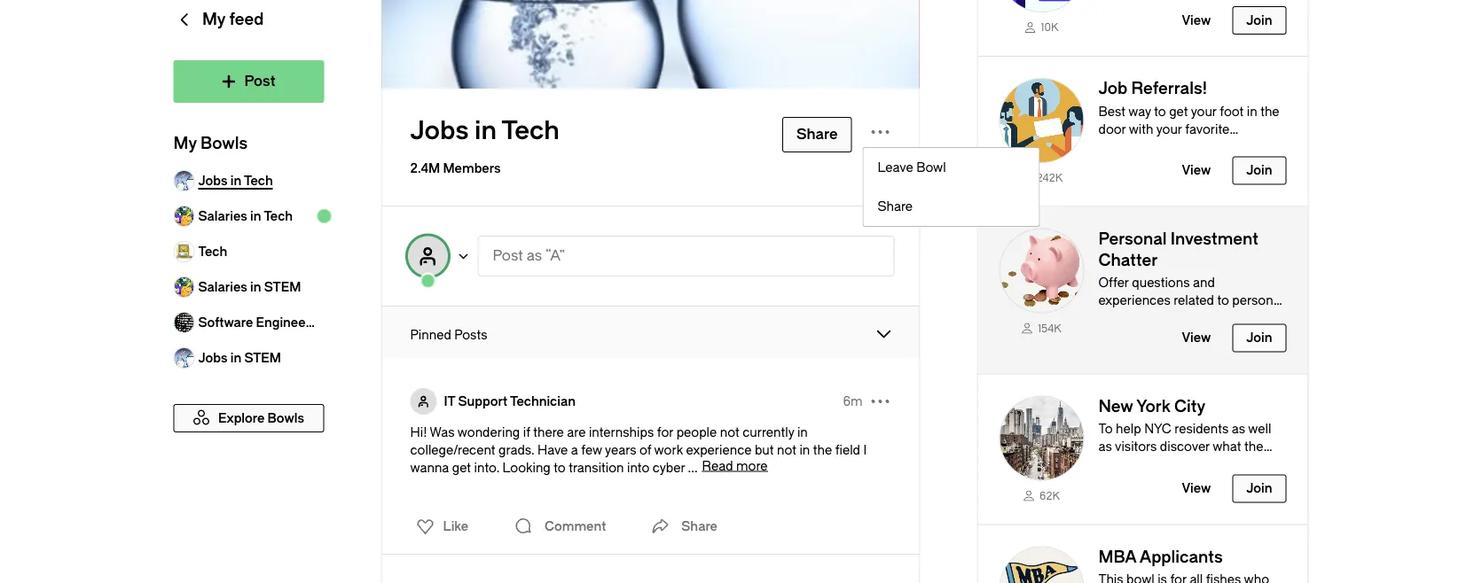 Task type: locate. For each thing, give the bounding box(es) containing it.
1 vertical spatial tech
[[264, 209, 293, 224]]

and up related
[[1193, 276, 1215, 291]]

grads.
[[499, 443, 535, 458]]

leave bowl menu item
[[864, 148, 1039, 187]]

"a"
[[545, 248, 565, 264]]

read
[[702, 459, 733, 474]]

visitors
[[1115, 440, 1157, 455]]

0 vertical spatial and
[[1193, 276, 1215, 291]]

...
[[688, 461, 698, 475]]

1 vertical spatial stem
[[244, 351, 281, 365]]

related
[[1174, 294, 1214, 308]]

bowl
[[917, 160, 946, 175]]

tech for salaries in tech
[[264, 209, 293, 224]]

has
[[1249, 458, 1270, 472]]

1 vertical spatial image for bowl image
[[999, 228, 1084, 314]]

0 vertical spatial not
[[720, 425, 740, 440]]

the inside new york city to help nyc residents as well as visitors discover what the world's most popular city has to offer!
[[1245, 440, 1264, 455]]

engineering
[[256, 315, 329, 330]]

new york city to help nyc residents as well as visitors discover what the world's most popular city has to offer!
[[1099, 397, 1285, 490]]

of
[[640, 443, 651, 458]]

tech
[[502, 116, 560, 146], [264, 209, 293, 224], [198, 244, 227, 259]]

my left bowls
[[173, 134, 197, 153]]

image for bowl image
[[999, 78, 1084, 163], [999, 228, 1084, 314], [999, 396, 1084, 481]]

toogle identity image
[[407, 235, 449, 278]]

1 vertical spatial not
[[777, 443, 797, 458]]

0 vertical spatial share
[[878, 199, 913, 214]]

tech link
[[173, 234, 324, 270]]

salaries inside salaries in tech link
[[198, 209, 247, 224]]

0 horizontal spatial share
[[682, 519, 718, 534]]

are
[[567, 425, 586, 440]]

hi! was wondering if there are internships for people not currently in college/recent grads. have a few years of work experience but not in the field i wanna get into. looking to transition into cyber ...
[[410, 425, 867, 475]]

2 vertical spatial tech
[[198, 244, 227, 259]]

post as "a"
[[493, 248, 565, 264]]

support
[[458, 394, 508, 409]]

menu containing leave bowl
[[863, 147, 1040, 227]]

and
[[1193, 276, 1215, 291], [1146, 311, 1168, 326]]

image for bowl image up 62k link
[[999, 396, 1084, 481]]

2 horizontal spatial to
[[1273, 458, 1285, 472]]

my for my bowls
[[173, 134, 197, 153]]

2 image for bowl image from the top
[[999, 228, 1084, 314]]

menu
[[863, 147, 1040, 227]]

experiences
[[1099, 294, 1171, 308]]

1 vertical spatial my
[[173, 134, 197, 153]]

salaries in tech
[[198, 209, 293, 224]]

toogle identity image
[[410, 389, 437, 415]]

share menu item
[[864, 187, 1039, 226]]

1 horizontal spatial as
[[1099, 440, 1112, 455]]

tech for jobs in tech
[[502, 116, 560, 146]]

in down "tech" "link"
[[250, 280, 261, 295]]

jobs in stem
[[198, 351, 281, 365]]

jobs for jobs in tech
[[410, 116, 469, 146]]

questions
[[1132, 276, 1190, 291]]

share down ...
[[682, 519, 718, 534]]

offer
[[1099, 276, 1129, 291]]

2 vertical spatial image for bowl image
[[999, 396, 1084, 481]]

cyber
[[653, 461, 685, 475]]

pinned posts
[[410, 328, 487, 342]]

software engineering link
[[173, 305, 329, 341]]

internships
[[589, 425, 654, 440]]

0 horizontal spatial the
[[813, 443, 832, 458]]

1 vertical spatial jobs
[[198, 351, 228, 365]]

1 vertical spatial and
[[1146, 311, 1168, 326]]

2 vertical spatial as
[[1099, 440, 1112, 455]]

1 horizontal spatial to
[[1217, 294, 1229, 308]]

0 horizontal spatial my
[[173, 134, 197, 153]]

1 salaries from the top
[[198, 209, 247, 224]]

to down have
[[554, 461, 566, 475]]

post
[[493, 248, 523, 264]]

0 vertical spatial stem
[[264, 280, 301, 295]]

salaries up "tech" "link"
[[198, 209, 247, 224]]

salaries up software
[[198, 280, 247, 295]]

as left "a"
[[527, 248, 542, 264]]

1 horizontal spatial share
[[878, 199, 913, 214]]

0 vertical spatial tech
[[502, 116, 560, 146]]

not right the but
[[777, 443, 797, 458]]

share down leave
[[878, 199, 913, 214]]

stem up engineering
[[264, 280, 301, 295]]

stem down software engineering
[[244, 351, 281, 365]]

0 horizontal spatial to
[[554, 461, 566, 475]]

was
[[430, 425, 455, 440]]

1 image for bowl image from the top
[[999, 78, 1084, 163]]

mba
[[1099, 548, 1136, 567]]

as up what
[[1232, 422, 1246, 437]]

investments
[[1171, 311, 1243, 326]]

into
[[627, 461, 650, 475]]

salaries
[[198, 209, 247, 224], [198, 280, 247, 295]]

like button
[[406, 513, 474, 541]]

1 horizontal spatial the
[[1245, 440, 1264, 455]]

not
[[720, 425, 740, 440], [777, 443, 797, 458]]

popular
[[1177, 458, 1222, 472]]

1 horizontal spatial my
[[202, 10, 225, 29]]

feed
[[229, 10, 264, 29]]

2 salaries from the top
[[198, 280, 247, 295]]

to inside new york city to help nyc residents as well as visitors discover what the world's most popular city has to offer!
[[1273, 458, 1285, 472]]

more
[[736, 459, 768, 474]]

my for my feed
[[202, 10, 225, 29]]

posts
[[454, 328, 487, 342]]

0 horizontal spatial as
[[527, 248, 542, 264]]

a
[[571, 443, 578, 458]]

to right has
[[1273, 458, 1285, 472]]

2 horizontal spatial tech
[[502, 116, 560, 146]]

image for bowl image up 242k link at the right top of page
[[999, 78, 1084, 163]]

to up investments at the right bottom of the page
[[1217, 294, 1229, 308]]

jobs
[[410, 116, 469, 146], [198, 351, 228, 365]]

242k
[[1037, 172, 1063, 184]]

1 horizontal spatial jobs
[[410, 116, 469, 146]]

0 vertical spatial my
[[202, 10, 225, 29]]

transition
[[569, 461, 624, 475]]

1 vertical spatial as
[[1232, 422, 1246, 437]]

0 vertical spatial jobs
[[410, 116, 469, 146]]

few
[[581, 443, 602, 458]]

as down to
[[1099, 440, 1112, 455]]

in up members
[[475, 116, 497, 146]]

finance
[[1099, 311, 1143, 326]]

0 vertical spatial image for bowl image
[[999, 78, 1084, 163]]

0 vertical spatial salaries
[[198, 209, 247, 224]]

0 horizontal spatial tech
[[198, 244, 227, 259]]

1 vertical spatial salaries
[[198, 280, 247, 295]]

in down software
[[230, 351, 241, 365]]

in
[[475, 116, 497, 146], [250, 209, 261, 224], [250, 280, 261, 295], [230, 351, 241, 365], [797, 425, 808, 440], [800, 443, 810, 458]]

comment button
[[509, 509, 611, 545]]

not up experience
[[720, 425, 740, 440]]

i
[[864, 443, 867, 458]]

1 vertical spatial share
[[682, 519, 718, 534]]

1 horizontal spatial not
[[777, 443, 797, 458]]

to inside hi! was wondering if there are internships for people not currently in college/recent grads. have a few years of work experience but not in the field i wanna get into. looking to transition into cyber ...
[[554, 461, 566, 475]]

stem inside the "jobs in stem" link
[[244, 351, 281, 365]]

share inside menu item
[[878, 199, 913, 214]]

personal
[[1232, 294, 1284, 308]]

2.4m members
[[410, 161, 501, 176]]

in up "tech" "link"
[[250, 209, 261, 224]]

in for salaries in stem
[[250, 280, 261, 295]]

1 horizontal spatial and
[[1193, 276, 1215, 291]]

personal
[[1099, 230, 1167, 248]]

0 horizontal spatial jobs
[[198, 351, 228, 365]]

years
[[605, 443, 637, 458]]

salaries inside salaries in stem link
[[198, 280, 247, 295]]

6m link
[[843, 393, 863, 411]]

0 vertical spatial as
[[527, 248, 542, 264]]

the left "field"
[[813, 443, 832, 458]]

stem
[[264, 280, 301, 295], [244, 351, 281, 365]]

the up has
[[1245, 440, 1264, 455]]

jobs down software
[[198, 351, 228, 365]]

read more button
[[702, 459, 768, 474]]

my left feed
[[202, 10, 225, 29]]

field
[[835, 443, 860, 458]]

1 horizontal spatial tech
[[264, 209, 293, 224]]

stem inside salaries in stem link
[[264, 280, 301, 295]]

and down the experiences
[[1146, 311, 1168, 326]]

0 horizontal spatial and
[[1146, 311, 1168, 326]]

3 image for bowl image from the top
[[999, 396, 1084, 481]]

jobs up 2.4m
[[410, 116, 469, 146]]

image for bowl image up 154k link
[[999, 228, 1084, 314]]

city
[[1225, 458, 1246, 472]]



Task type: describe. For each thing, give the bounding box(es) containing it.
stem for jobs in stem
[[244, 351, 281, 365]]

get
[[452, 461, 471, 475]]

people
[[677, 425, 717, 440]]

comment
[[545, 519, 606, 534]]

discover
[[1160, 440, 1210, 455]]

bowls
[[200, 134, 248, 153]]

it
[[444, 394, 455, 409]]

what
[[1213, 440, 1241, 455]]

in for salaries in tech
[[250, 209, 261, 224]]

leave
[[878, 160, 913, 175]]

in for jobs in stem
[[230, 351, 241, 365]]

residents
[[1175, 422, 1229, 437]]

in right the but
[[800, 443, 810, 458]]

for
[[657, 425, 673, 440]]

tech inside "link"
[[198, 244, 227, 259]]

wanna
[[410, 461, 449, 475]]

experience
[[686, 443, 752, 458]]

it support technician button
[[444, 393, 576, 411]]

as inside button
[[527, 248, 542, 264]]

10k
[[1041, 21, 1059, 33]]

offer!
[[1099, 475, 1131, 490]]

post as "a" button
[[478, 236, 895, 277]]

into.
[[474, 461, 499, 475]]

62k
[[1040, 490, 1060, 502]]

leave bowl
[[878, 160, 946, 175]]

nyc
[[1144, 422, 1172, 437]]

to
[[1099, 422, 1113, 437]]

investment
[[1171, 230, 1259, 248]]

but
[[755, 443, 774, 458]]

job referrals!
[[1099, 79, 1208, 98]]

referrals!
[[1131, 79, 1208, 98]]

hi!
[[410, 425, 427, 440]]

looking
[[503, 461, 551, 475]]

share inside dropdown button
[[682, 519, 718, 534]]

the inside hi! was wondering if there are internships for people not currently in college/recent grads. have a few years of work experience but not in the field i wanna get into. looking to transition into cyber ...
[[813, 443, 832, 458]]

city
[[1175, 397, 1206, 416]]

personal investment chatter offer questions and experiences related to personal finance and investments
[[1099, 230, 1284, 326]]

it support technician
[[444, 394, 576, 409]]

0 horizontal spatial not
[[720, 425, 740, 440]]

share button
[[646, 509, 718, 545]]

have
[[538, 443, 568, 458]]

if
[[523, 425, 530, 440]]

to inside personal investment chatter offer questions and experiences related to personal finance and investments
[[1217, 294, 1229, 308]]

10k link
[[999, 20, 1084, 34]]

pinned
[[410, 328, 451, 342]]

154k
[[1038, 322, 1062, 335]]

most
[[1143, 458, 1174, 472]]

help
[[1116, 422, 1141, 437]]

image for bowl image for new york city
[[999, 396, 1084, 481]]

242k link
[[999, 170, 1084, 185]]

there
[[533, 425, 564, 440]]

salaries in tech link
[[173, 199, 324, 234]]

salaries for salaries in tech
[[198, 209, 247, 224]]

world's
[[1099, 458, 1140, 472]]

2.4m
[[410, 161, 440, 176]]

college/recent
[[410, 443, 496, 458]]

62k link
[[999, 488, 1084, 503]]

work
[[654, 443, 683, 458]]

read more
[[702, 459, 768, 474]]

mba applicants button
[[978, 525, 1308, 584]]

mba applicants
[[1099, 548, 1223, 567]]

jobs in stem link
[[173, 341, 324, 376]]

2 horizontal spatial as
[[1232, 422, 1246, 437]]

in right currently
[[797, 425, 808, 440]]

in for jobs in tech
[[475, 116, 497, 146]]

image for bowl image for personal investment chatter
[[999, 228, 1084, 314]]

stem for salaries in stem
[[264, 280, 301, 295]]

currently
[[743, 425, 794, 440]]

technician
[[510, 394, 576, 409]]

applicants
[[1140, 548, 1223, 567]]

salaries in stem
[[198, 280, 301, 295]]

software engineering
[[198, 315, 329, 330]]

image for bowl image for job referrals!
[[999, 78, 1084, 163]]

york
[[1137, 397, 1171, 416]]

new
[[1099, 397, 1133, 416]]

my feed
[[202, 10, 264, 29]]

salaries for salaries in stem
[[198, 280, 247, 295]]

wondering
[[458, 425, 520, 440]]

my feed link
[[173, 0, 324, 60]]

chatter
[[1099, 251, 1158, 270]]

jobs in tech
[[410, 116, 560, 146]]

job
[[1099, 79, 1128, 98]]

like
[[443, 519, 468, 534]]

software
[[198, 315, 253, 330]]

jobs for jobs in stem
[[198, 351, 228, 365]]



Task type: vqa. For each thing, say whether or not it's contained in the screenshot.
the bottom as
yes



